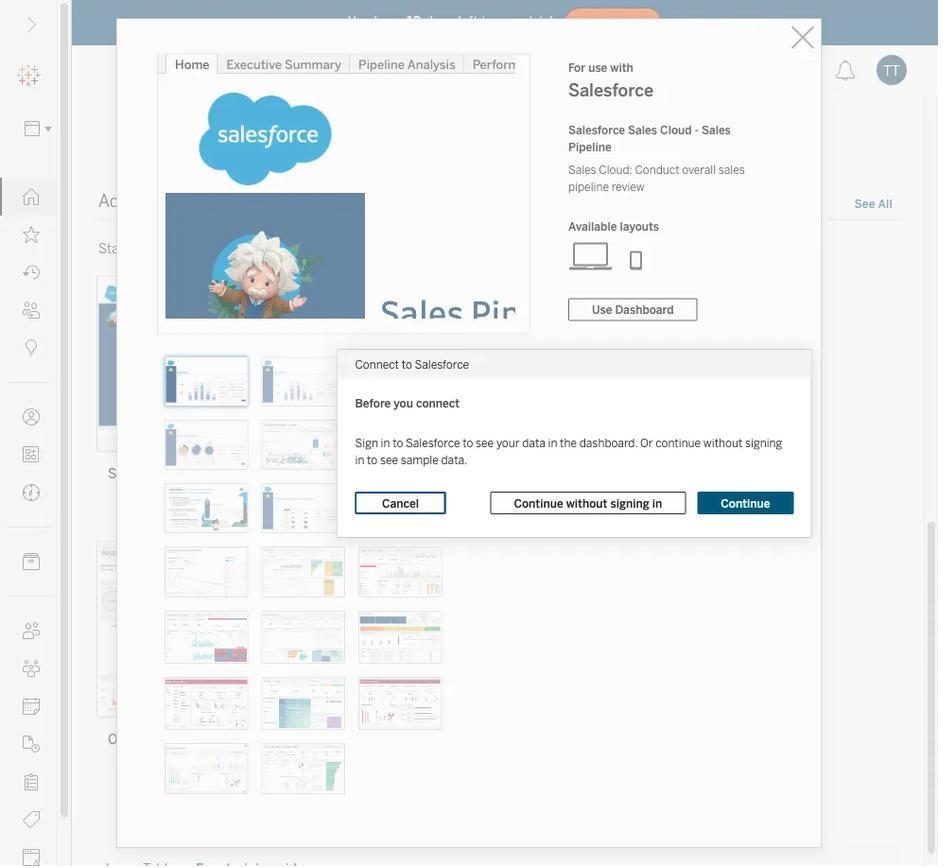 Task type: describe. For each thing, give the bounding box(es) containing it.
1 vertical spatial use
[[520, 241, 541, 257]]

for use with salesforce
[[569, 61, 654, 100]]

layouts
[[620, 219, 659, 233]]

overall
[[682, 163, 716, 176]]

days
[[425, 14, 454, 30]]

workbook.
[[229, 241, 292, 257]]

1 horizontal spatial see
[[476, 437, 494, 450]]

you
[[394, 397, 413, 411]]

sign
[[339, 241, 365, 257]]

built
[[199, 241, 226, 257]]

or
[[640, 437, 653, 450]]

use dashboard button
[[569, 298, 698, 321]]

salesforce sales cloud - sales pipeline sales cloud: conduct overall sales pipeline review
[[569, 123, 745, 193]]

left
[[458, 14, 478, 30]]

-
[[695, 123, 699, 137]]

cloud
[[660, 123, 692, 137]]

0 horizontal spatial sales
[[569, 163, 597, 176]]

continue for continue without signing in
[[514, 496, 564, 510]]

without inside button
[[566, 496, 608, 510]]

buy
[[589, 17, 610, 29]]

flow
[[180, 79, 209, 95]]

to left get
[[621, 241, 634, 257]]

to up the data.
[[463, 437, 473, 450]]

main navigation. press the up and down arrow keys to access links. element
[[0, 178, 57, 867]]

connect
[[416, 397, 460, 411]]

see
[[855, 197, 876, 211]]

1 vertical spatial your
[[397, 241, 424, 257]]

cancel
[[382, 496, 419, 510]]

start
[[98, 241, 129, 257]]

pipeline
[[569, 140, 612, 154]]

to right the sign
[[393, 437, 403, 450]]

pre-
[[174, 241, 199, 257]]

cloud:
[[599, 163, 633, 176]]

you have 13 days left in your trial.
[[348, 14, 557, 30]]

before
[[355, 397, 391, 411]]

continue without signing in
[[514, 496, 662, 510]]

your for salesforce
[[497, 437, 520, 450]]

1 horizontal spatial sales
[[628, 123, 658, 137]]

2 horizontal spatial sales
[[702, 123, 731, 137]]

without inside sign in to salesforce to see your data in the dashboard. or continue without signing in to see sample data.
[[704, 437, 743, 450]]

13
[[407, 14, 421, 30]]

connect to salesforce
[[355, 357, 469, 371]]

oracle
[[108, 733, 148, 748]]

sign in to salesforce to see your data in the dashboard. or continue without signing in to see sample data.
[[355, 437, 783, 467]]

salesforce inside salesforce sales cloud - sales pipeline sales cloud: conduct overall sales pipeline review
[[569, 123, 625, 137]]

data.
[[441, 454, 468, 467]]

to down the sign
[[367, 454, 378, 467]]

phone image
[[614, 241, 659, 271]]

started.
[[659, 241, 706, 257]]

use inside for use with salesforce
[[589, 61, 608, 74]]

salesforce sales cloud - sales pipeline image
[[165, 357, 248, 407]]

before you connect
[[355, 397, 460, 411]]

a
[[164, 241, 171, 257]]

see all
[[855, 197, 893, 211]]

start from a pre-built workbook. simply sign in to your data source, or use sample data to get started.
[[98, 241, 706, 257]]

pipeline
[[569, 180, 609, 193]]



Task type: vqa. For each thing, say whether or not it's contained in the screenshot.
Viz description
no



Task type: locate. For each thing, give the bounding box(es) containing it.
sales
[[628, 123, 658, 137], [702, 123, 731, 137], [569, 163, 597, 176]]

signing down or
[[611, 496, 650, 510]]

continue button
[[697, 492, 794, 515]]

in right the sign
[[381, 437, 390, 450]]

0 vertical spatial sample
[[544, 241, 588, 257]]

trial.
[[529, 14, 557, 30]]

1 vertical spatial without
[[566, 496, 608, 510]]

1 horizontal spatial use
[[589, 61, 608, 74]]

continue
[[514, 496, 564, 510], [721, 496, 771, 510]]

in down the sign
[[355, 454, 365, 467]]

you
[[348, 14, 370, 30]]

sales up pipeline
[[569, 163, 597, 176]]

connect to salesforce dialog
[[338, 350, 811, 537]]

review
[[612, 180, 645, 193]]

1 horizontal spatial data
[[522, 437, 546, 450]]

superstore
[[108, 79, 177, 95]]

0 vertical spatial your
[[497, 14, 525, 30]]

1 horizontal spatial continue
[[721, 496, 771, 510]]

connect
[[355, 357, 399, 371]]

sales right -
[[702, 123, 731, 137]]

use dashboard
[[592, 303, 674, 317]]

2 horizontal spatial data
[[591, 241, 618, 257]]

use right for
[[589, 61, 608, 74]]

use right or on the right of the page
[[520, 241, 541, 257]]

sales
[[719, 163, 745, 176]]

0 horizontal spatial use
[[520, 241, 541, 257]]

use
[[589, 61, 608, 74], [520, 241, 541, 257]]

0 vertical spatial use
[[589, 61, 608, 74]]

sample inside sign in to salesforce to see your data in the dashboard. or continue without signing in to see sample data.
[[401, 454, 439, 467]]

1 continue from the left
[[514, 496, 564, 510]]

navigation panel element
[[0, 57, 57, 867]]

sample left the data.
[[401, 454, 439, 467]]

your
[[497, 14, 525, 30], [397, 241, 424, 257], [497, 437, 520, 450]]

in right left
[[482, 14, 493, 30]]

with
[[610, 61, 634, 74]]

in down or
[[653, 496, 662, 510]]

sign
[[355, 437, 378, 450]]

in
[[482, 14, 493, 30], [367, 241, 378, 257], [381, 437, 390, 450], [548, 437, 558, 450], [355, 454, 365, 467], [653, 496, 662, 510]]

dashboard
[[615, 303, 674, 317]]

cancel button
[[355, 492, 446, 515]]

eloqua
[[151, 733, 194, 748]]

continue for continue
[[721, 496, 771, 510]]

0 horizontal spatial sample
[[401, 454, 439, 467]]

use
[[592, 303, 613, 317]]

2 continue from the left
[[721, 496, 771, 510]]

1 horizontal spatial without
[[704, 437, 743, 450]]

from
[[132, 241, 161, 257]]

sample
[[544, 241, 588, 257], [401, 454, 439, 467]]

without right continue
[[704, 437, 743, 450]]

your right sign
[[397, 241, 424, 257]]

laptop image
[[569, 241, 614, 271]]

0 horizontal spatial see
[[380, 454, 398, 467]]

in left the
[[548, 437, 558, 450]]

in inside button
[[653, 496, 662, 510]]

sales left cloud in the right top of the page
[[628, 123, 658, 137]]

salesforce
[[569, 80, 654, 100], [569, 123, 625, 137], [415, 357, 469, 371], [406, 437, 460, 450], [108, 467, 173, 482]]

now
[[613, 17, 639, 29]]

see all link
[[854, 195, 894, 215]]

to right sign
[[381, 241, 394, 257]]

signing inside sign in to salesforce to see your data in the dashboard. or continue without signing in to see sample data.
[[745, 437, 783, 450]]

buy now
[[589, 17, 639, 29]]

get
[[637, 241, 656, 257]]

signing
[[745, 437, 783, 450], [611, 496, 650, 510]]

1 horizontal spatial signing
[[745, 437, 783, 450]]

source,
[[457, 241, 501, 257]]

see up cancel
[[380, 454, 398, 467]]

2 vertical spatial your
[[497, 437, 520, 450]]

in right sign
[[367, 241, 378, 257]]

accelerators
[[98, 191, 197, 212]]

1 vertical spatial see
[[380, 454, 398, 467]]

or
[[504, 241, 517, 257]]

for
[[569, 61, 586, 74]]

buy now button
[[565, 8, 662, 38]]

without
[[704, 437, 743, 450], [566, 496, 608, 510]]

have
[[374, 14, 403, 30]]

salesforce inside sign in to salesforce to see your data in the dashboard. or continue without signing in to see sample data.
[[406, 437, 460, 450]]

1 vertical spatial sample
[[401, 454, 439, 467]]

signing inside button
[[611, 496, 650, 510]]

data
[[427, 241, 454, 257], [591, 241, 618, 257], [522, 437, 546, 450]]

0 horizontal spatial continue
[[514, 496, 564, 510]]

marketo
[[424, 467, 476, 482]]

available
[[569, 219, 617, 233]]

0 horizontal spatial without
[[566, 496, 608, 510]]

all
[[878, 197, 893, 211]]

simply
[[295, 241, 336, 257]]

data left source,
[[427, 241, 454, 257]]

continue without signing in button
[[490, 492, 686, 515]]

your inside sign in to salesforce to see your data in the dashboard. or continue without signing in to see sample data.
[[497, 437, 520, 450]]

to
[[381, 241, 394, 257], [621, 241, 634, 257], [402, 357, 412, 371], [393, 437, 403, 450], [463, 437, 473, 450], [367, 454, 378, 467]]

your left trial.
[[497, 14, 525, 30]]

0 horizontal spatial signing
[[611, 496, 650, 510]]

data inside sign in to salesforce to see your data in the dashboard. or continue without signing in to see sample data.
[[522, 437, 546, 450]]

0 vertical spatial signing
[[745, 437, 783, 450]]

0 vertical spatial without
[[704, 437, 743, 450]]

see
[[476, 437, 494, 450], [380, 454, 398, 467]]

see left the
[[476, 437, 494, 450]]

1 horizontal spatial sample
[[544, 241, 588, 257]]

conduct
[[635, 163, 680, 176]]

1 vertical spatial signing
[[611, 496, 650, 510]]

data left the
[[522, 437, 546, 450]]

signing up continue button
[[745, 437, 783, 450]]

the
[[560, 437, 577, 450]]

sample down available on the top of page
[[544, 241, 588, 257]]

to right connect
[[402, 357, 412, 371]]

data down available layouts
[[591, 241, 618, 257]]

0 horizontal spatial data
[[427, 241, 454, 257]]

your left the
[[497, 437, 520, 450]]

your for days
[[497, 14, 525, 30]]

superstore flow
[[108, 79, 209, 95]]

available layouts
[[569, 219, 659, 233]]

dashboard.
[[580, 437, 638, 450]]

without down sign in to salesforce to see your data in the dashboard. or continue without signing in to see sample data.
[[566, 496, 608, 510]]

oracle eloqua
[[108, 733, 194, 748]]

continue
[[656, 437, 701, 450]]

0 vertical spatial see
[[476, 437, 494, 450]]



